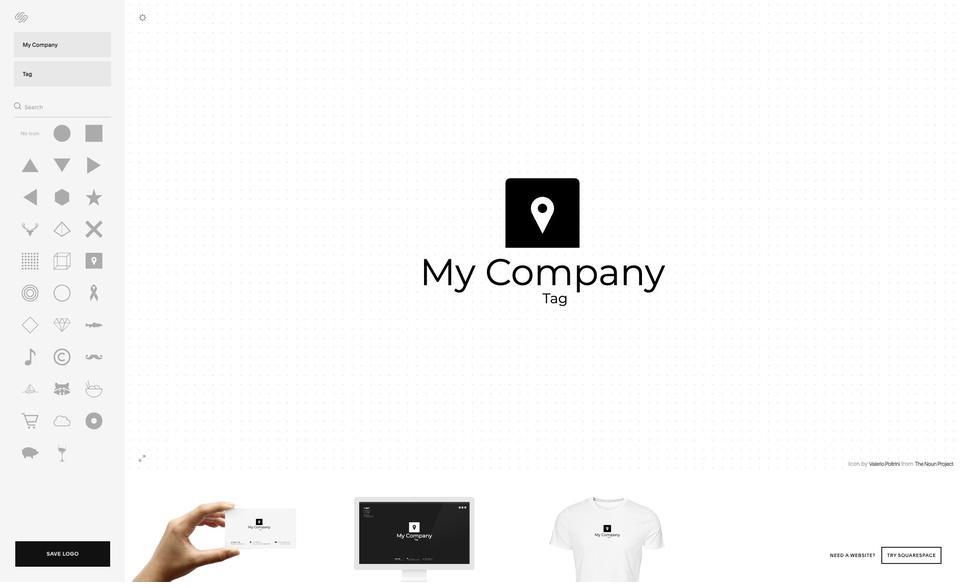 Task type: locate. For each thing, give the bounding box(es) containing it.
save logo
[[47, 551, 79, 557]]

the
[[916, 461, 924, 467]]

icon left by
[[849, 461, 861, 467]]

logo
[[63, 551, 79, 557]]

need a website?
[[831, 553, 878, 559]]

icon by valerio poltrini from the noun project
[[849, 461, 954, 467]]

squarespace
[[899, 553, 937, 559]]

try
[[888, 553, 897, 559]]

Tagline text field
[[14, 61, 111, 87]]

try squarespace link
[[882, 547, 942, 564]]

website?
[[851, 553, 876, 559]]

0 vertical spatial icon
[[29, 130, 39, 137]]

icon
[[29, 130, 39, 137], [849, 461, 861, 467]]

0 horizontal spatial icon
[[29, 130, 39, 137]]

1 vertical spatial icon
[[849, 461, 861, 467]]

the noun project link
[[916, 461, 954, 467]]

save
[[47, 551, 61, 557]]

noun
[[925, 461, 937, 467]]

icon right 'no' in the top left of the page
[[29, 130, 39, 137]]

1 horizontal spatial icon
[[849, 461, 861, 467]]

project
[[938, 461, 954, 467]]

need
[[831, 553, 845, 559]]

try squarespace
[[888, 553, 937, 559]]



Task type: describe. For each thing, give the bounding box(es) containing it.
no icon
[[21, 130, 39, 137]]

by
[[862, 461, 868, 467]]

search
[[25, 104, 43, 111]]

search link
[[14, 100, 43, 112]]

Name text field
[[14, 32, 111, 57]]

poltrini
[[886, 461, 901, 467]]

valerio poltrini link
[[870, 461, 901, 467]]

from
[[902, 461, 914, 467]]

no
[[21, 130, 28, 137]]

a
[[846, 553, 850, 559]]

start over image
[[12, 9, 31, 25]]

save logo button
[[15, 542, 110, 569]]

valerio
[[870, 461, 885, 467]]



Task type: vqa. For each thing, say whether or not it's contained in the screenshot.
Icon
yes



